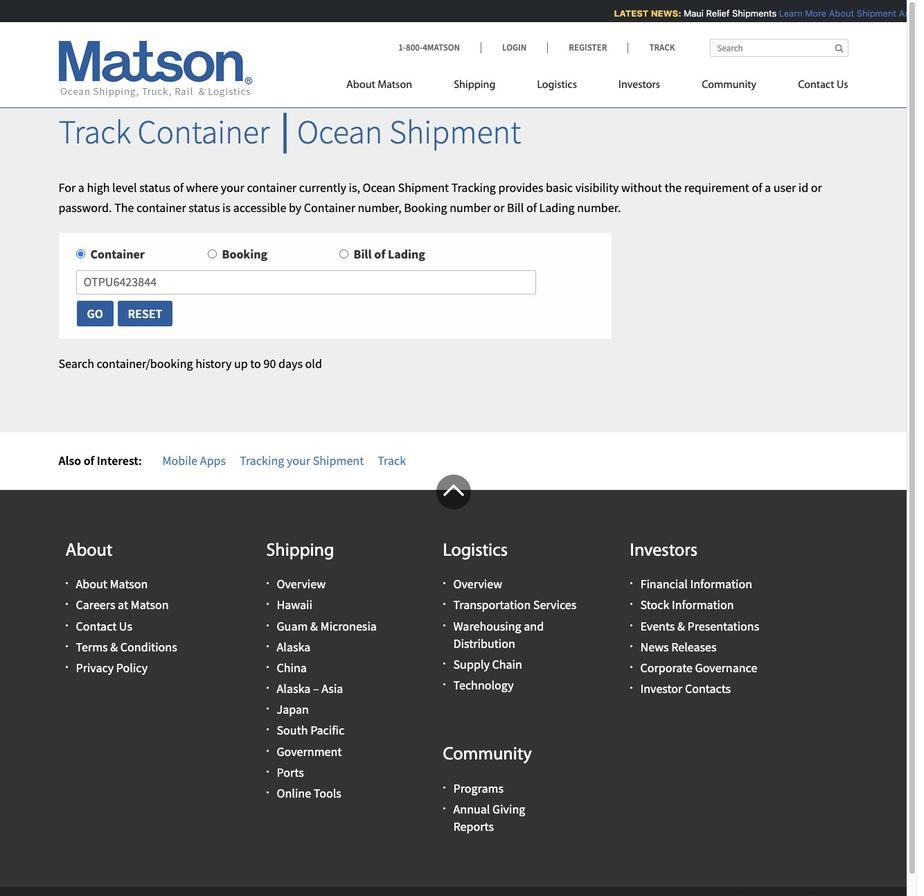 Task type: describe. For each thing, give the bounding box(es) containing it.
terms
[[76, 639, 108, 655]]

& inside financial information stock information events & presentations news releases corporate governance investor contacts
[[678, 618, 685, 634]]

interest:
[[97, 452, 142, 468]]

where
[[186, 179, 218, 195]]

number
[[450, 199, 491, 215]]

1 alaska from the top
[[277, 639, 311, 655]]

annual
[[454, 801, 490, 817]]

1-800-4matson
[[399, 42, 460, 53]]

container/booking
[[97, 356, 193, 372]]

financial information stock information events & presentations news releases corporate governance investor contacts
[[641, 576, 760, 697]]

about matson link for shipping link
[[347, 73, 433, 101]]

and
[[524, 618, 544, 634]]

user
[[774, 179, 796, 195]]

of left user
[[752, 179, 763, 195]]

warehousing
[[454, 618, 522, 634]]

track container │ocean shipment
[[59, 111, 521, 152]]

1-800-4matson link
[[399, 42, 481, 53]]

guam & micronesia link
[[277, 618, 377, 634]]

Container radio
[[76, 250, 85, 259]]

community inside top menu navigation
[[702, 80, 757, 91]]

high
[[87, 179, 110, 195]]

backtop image
[[436, 474, 471, 509]]

matson for about matson careers at matson contact us terms & conditions privacy policy
[[110, 576, 148, 592]]

events
[[641, 618, 675, 634]]

about matson
[[347, 80, 412, 91]]

tools
[[314, 785, 341, 801]]

tracking your shipment
[[240, 452, 364, 468]]

old
[[305, 356, 322, 372]]

lading inside for a high level status of where your container currently is, ocean shipment tracking provides basic visibility without the requirement of a user id or password. the container status is accessible by container number, booking number or bill of lading number.
[[539, 199, 575, 215]]

government
[[277, 743, 342, 759]]

distribution
[[454, 635, 515, 651]]

investors link
[[598, 73, 681, 101]]

Bill of Lading radio
[[339, 250, 348, 259]]

0 vertical spatial or
[[811, 179, 822, 195]]

track for topmost track link
[[650, 42, 675, 53]]

community inside footer
[[443, 746, 532, 765]]

careers
[[76, 597, 115, 613]]

login
[[502, 42, 527, 53]]

password.
[[59, 199, 112, 215]]

south pacific link
[[277, 722, 345, 738]]

is
[[222, 199, 231, 215]]

│ocean
[[276, 111, 383, 152]]

technology
[[454, 677, 514, 693]]

ocean
[[363, 179, 396, 195]]

& inside about matson careers at matson contact us terms & conditions privacy policy
[[110, 639, 118, 655]]

level
[[112, 179, 137, 195]]

assis
[[898, 8, 917, 19]]

1 horizontal spatial your
[[287, 452, 310, 468]]

mobile
[[163, 452, 198, 468]]

us inside about matson careers at matson contact us terms & conditions privacy policy
[[119, 618, 132, 634]]

latest
[[613, 8, 647, 19]]

of right also at the bottom left
[[84, 452, 94, 468]]

news releases link
[[641, 639, 717, 655]]

more
[[804, 8, 825, 19]]

chain
[[492, 656, 522, 672]]

0 horizontal spatial bill
[[354, 246, 372, 262]]

for
[[59, 179, 76, 195]]

online tools link
[[277, 785, 341, 801]]

1 a from the left
[[78, 179, 84, 195]]

1 vertical spatial status
[[189, 199, 220, 215]]

booking inside for a high level status of where your container currently is, ocean shipment tracking provides basic visibility without the requirement of a user id or password. the container status is accessible by container number, booking number or bill of lading number.
[[404, 199, 447, 215]]

days
[[279, 356, 303, 372]]

shipping link
[[433, 73, 517, 101]]

Search search field
[[710, 39, 849, 57]]

contact us
[[798, 80, 849, 91]]

apps
[[200, 452, 226, 468]]

of down provides
[[527, 199, 537, 215]]

governance
[[695, 660, 758, 676]]

is,
[[349, 179, 360, 195]]

ports
[[277, 764, 304, 780]]

for a high level status of where your container currently is, ocean shipment tracking provides basic visibility without the requirement of a user id or password. the container status is accessible by container number, booking number or bill of lading number.
[[59, 179, 822, 215]]

container inside for a high level status of where your container currently is, ocean shipment tracking provides basic visibility without the requirement of a user id or password. the container status is accessible by container number, booking number or bill of lading number.
[[304, 199, 355, 215]]

shipment inside for a high level status of where your container currently is, ocean shipment tracking provides basic visibility without the requirement of a user id or password. the container status is accessible by container number, booking number or bill of lading number.
[[398, 179, 449, 195]]

stock
[[641, 597, 670, 613]]

2 vertical spatial container
[[90, 246, 145, 262]]

0 vertical spatial information
[[691, 576, 753, 592]]

0 horizontal spatial contact us link
[[76, 618, 132, 634]]

2 a from the left
[[765, 179, 771, 195]]

overview transportation services warehousing and distribution supply chain technology
[[454, 576, 577, 693]]

relief
[[705, 8, 728, 19]]

0 vertical spatial status
[[139, 179, 171, 195]]

contacts
[[685, 681, 731, 697]]

events & presentations link
[[641, 618, 760, 634]]

news:
[[650, 8, 680, 19]]

corporate
[[641, 660, 693, 676]]

reports
[[454, 819, 494, 835]]

Booking radio
[[208, 250, 217, 259]]

1 vertical spatial shipping
[[266, 542, 334, 560]]

japan
[[277, 701, 309, 717]]

without
[[622, 179, 662, 195]]

programs
[[454, 780, 504, 796]]

0 horizontal spatial logistics
[[443, 542, 508, 560]]

search container/booking history up to 90 days old
[[59, 356, 322, 372]]

overview for transportation
[[454, 576, 503, 592]]

by
[[289, 199, 302, 215]]

south
[[277, 722, 308, 738]]

login link
[[481, 42, 548, 53]]

provides
[[499, 179, 544, 195]]

learn more about shipment assis link
[[778, 8, 917, 19]]

terms & conditions link
[[76, 639, 177, 655]]

1 vertical spatial booking
[[222, 246, 268, 262]]

hawaii link
[[277, 597, 313, 613]]

community link
[[681, 73, 778, 101]]

footer containing about
[[0, 474, 907, 896]]

90
[[264, 356, 276, 372]]

about for about
[[65, 542, 113, 560]]

alaska link
[[277, 639, 311, 655]]

–
[[313, 681, 319, 697]]

stock information link
[[641, 597, 734, 613]]



Task type: vqa. For each thing, say whether or not it's contained in the screenshot.
the bottom Matson
yes



Task type: locate. For each thing, give the bounding box(es) containing it.
alaska down "guam"
[[277, 639, 311, 655]]

container
[[138, 111, 270, 152], [304, 199, 355, 215], [90, 246, 145, 262]]

investors inside top menu navigation
[[619, 80, 660, 91]]

& right "guam"
[[310, 618, 318, 634]]

alaska up japan
[[277, 681, 311, 697]]

1 vertical spatial container
[[304, 199, 355, 215]]

status down where on the left
[[189, 199, 220, 215]]

2 horizontal spatial &
[[678, 618, 685, 634]]

2 horizontal spatial track
[[650, 42, 675, 53]]

2 vertical spatial track
[[378, 452, 406, 468]]

overview inside overview hawaii guam & micronesia alaska china alaska – asia japan south pacific government ports online tools
[[277, 576, 326, 592]]

to
[[250, 356, 261, 372]]

lading down the basic
[[539, 199, 575, 215]]

information up events & presentations link
[[672, 597, 734, 613]]

privacy policy link
[[76, 660, 148, 676]]

about matson careers at matson contact us terms & conditions privacy policy
[[76, 576, 177, 676]]

supply chain link
[[454, 656, 522, 672]]

1 vertical spatial alaska
[[277, 681, 311, 697]]

& inside overview hawaii guam & micronesia alaska china alaska – asia japan south pacific government ports online tools
[[310, 618, 318, 634]]

a right for
[[78, 179, 84, 195]]

container
[[247, 179, 297, 195], [137, 199, 186, 215]]

information up stock information link
[[691, 576, 753, 592]]

about
[[828, 8, 853, 19], [347, 80, 375, 91], [65, 542, 113, 560], [76, 576, 107, 592]]

government link
[[277, 743, 342, 759]]

contact inside about matson careers at matson contact us terms & conditions privacy policy
[[76, 618, 117, 634]]

tracking your shipment link
[[240, 452, 364, 468]]

overview link up transportation
[[454, 576, 503, 592]]

& up privacy policy link
[[110, 639, 118, 655]]

financial information link
[[641, 576, 753, 592]]

track for track container │ocean shipment
[[59, 111, 131, 152]]

0 vertical spatial tracking
[[452, 179, 496, 195]]

matson up at
[[110, 576, 148, 592]]

corporate governance link
[[641, 660, 758, 676]]

matson right at
[[131, 597, 169, 613]]

1 horizontal spatial &
[[310, 618, 318, 634]]

0 horizontal spatial status
[[139, 179, 171, 195]]

Enter Container # text field
[[76, 270, 536, 295]]

1 horizontal spatial shipping
[[454, 80, 496, 91]]

maui
[[682, 8, 702, 19]]

1 vertical spatial your
[[287, 452, 310, 468]]

about for about matson careers at matson contact us terms & conditions privacy policy
[[76, 576, 107, 592]]

0 vertical spatial matson
[[378, 80, 412, 91]]

status
[[139, 179, 171, 195], [189, 199, 220, 215]]

programs annual giving reports
[[454, 780, 526, 835]]

0 vertical spatial track
[[650, 42, 675, 53]]

0 horizontal spatial &
[[110, 639, 118, 655]]

0 vertical spatial contact
[[798, 80, 835, 91]]

booking right booking option
[[222, 246, 268, 262]]

1 vertical spatial track
[[59, 111, 131, 152]]

currently
[[299, 179, 346, 195]]

0 vertical spatial container
[[247, 179, 297, 195]]

0 horizontal spatial tracking
[[240, 452, 284, 468]]

0 horizontal spatial your
[[221, 179, 245, 195]]

logistics up transportation
[[443, 542, 508, 560]]

matson for about matson
[[378, 80, 412, 91]]

about inside about matson careers at matson contact us terms & conditions privacy policy
[[76, 576, 107, 592]]

investor
[[641, 681, 683, 697]]

community up programs
[[443, 746, 532, 765]]

contact inside top menu navigation
[[798, 80, 835, 91]]

contact us link down careers
[[76, 618, 132, 634]]

privacy
[[76, 660, 114, 676]]

track for the bottom track link
[[378, 452, 406, 468]]

1 horizontal spatial tracking
[[452, 179, 496, 195]]

0 vertical spatial track link
[[628, 42, 675, 53]]

guam
[[277, 618, 308, 634]]

overview link for shipping
[[277, 576, 326, 592]]

programs link
[[454, 780, 504, 796]]

online
[[277, 785, 311, 801]]

1 vertical spatial us
[[119, 618, 132, 634]]

0 horizontal spatial overview
[[277, 576, 326, 592]]

overview link for logistics
[[454, 576, 503, 592]]

1 vertical spatial information
[[672, 597, 734, 613]]

0 vertical spatial bill
[[507, 199, 524, 215]]

investor contacts link
[[641, 681, 731, 697]]

1 horizontal spatial us
[[837, 80, 849, 91]]

contact us link down search image
[[778, 73, 849, 101]]

number.
[[577, 199, 621, 215]]

china
[[277, 660, 307, 676]]

footer
[[0, 474, 907, 896]]

warehousing and distribution link
[[454, 618, 544, 651]]

search image
[[835, 44, 844, 53]]

about matson link up careers at matson link
[[76, 576, 148, 592]]

overview link up hawaii link
[[277, 576, 326, 592]]

information
[[691, 576, 753, 592], [672, 597, 734, 613]]

about for about matson
[[347, 80, 375, 91]]

technology link
[[454, 677, 514, 693]]

transportation services link
[[454, 597, 577, 613]]

1 horizontal spatial community
[[702, 80, 757, 91]]

investors
[[619, 80, 660, 91], [630, 542, 698, 560]]

0 horizontal spatial contact
[[76, 618, 117, 634]]

register
[[569, 42, 607, 53]]

0 horizontal spatial shipping
[[266, 542, 334, 560]]

0 vertical spatial alaska
[[277, 639, 311, 655]]

contact down careers
[[76, 618, 117, 634]]

1 vertical spatial matson
[[110, 576, 148, 592]]

top menu navigation
[[347, 73, 849, 101]]

blue matson logo with ocean, shipping, truck, rail and logistics written beneath it. image
[[59, 41, 253, 98]]

us up terms & conditions link
[[119, 618, 132, 634]]

logistics link
[[517, 73, 598, 101]]

0 vertical spatial community
[[702, 80, 757, 91]]

bill
[[507, 199, 524, 215], [354, 246, 372, 262]]

0 vertical spatial shipping
[[454, 80, 496, 91]]

1 horizontal spatial status
[[189, 199, 220, 215]]

0 horizontal spatial track link
[[378, 452, 406, 468]]

ports link
[[277, 764, 304, 780]]

history
[[196, 356, 232, 372]]

matson inside top menu navigation
[[378, 80, 412, 91]]

1 horizontal spatial contact us link
[[778, 73, 849, 101]]

0 vertical spatial logistics
[[537, 80, 577, 91]]

or right id
[[811, 179, 822, 195]]

1 vertical spatial container
[[137, 199, 186, 215]]

1 vertical spatial lading
[[388, 246, 425, 262]]

container up where on the left
[[138, 111, 270, 152]]

& up news releases link at the bottom of the page
[[678, 618, 685, 634]]

1 horizontal spatial bill
[[507, 199, 524, 215]]

1 horizontal spatial overview link
[[454, 576, 503, 592]]

us
[[837, 80, 849, 91], [119, 618, 132, 634]]

0 horizontal spatial container
[[137, 199, 186, 215]]

1 vertical spatial track link
[[378, 452, 406, 468]]

1 vertical spatial contact
[[76, 618, 117, 634]]

a left user
[[765, 179, 771, 195]]

news
[[641, 639, 669, 655]]

1 vertical spatial investors
[[630, 542, 698, 560]]

shipping inside top menu navigation
[[454, 80, 496, 91]]

investors up financial
[[630, 542, 698, 560]]

community down search search box on the top right of the page
[[702, 80, 757, 91]]

0 horizontal spatial community
[[443, 746, 532, 765]]

bill down provides
[[507, 199, 524, 215]]

0 vertical spatial contact us link
[[778, 73, 849, 101]]

booking left number
[[404, 199, 447, 215]]

1 horizontal spatial booking
[[404, 199, 447, 215]]

1 overview from the left
[[277, 576, 326, 592]]

0 horizontal spatial track
[[59, 111, 131, 152]]

0 horizontal spatial or
[[494, 199, 505, 215]]

0 horizontal spatial lading
[[388, 246, 425, 262]]

presentations
[[688, 618, 760, 634]]

1 vertical spatial bill
[[354, 246, 372, 262]]

None search field
[[710, 39, 849, 57]]

contact down search search box on the top right of the page
[[798, 80, 835, 91]]

0 horizontal spatial us
[[119, 618, 132, 634]]

alaska – asia link
[[277, 681, 343, 697]]

micronesia
[[321, 618, 377, 634]]

container up accessible
[[247, 179, 297, 195]]

2 vertical spatial matson
[[131, 597, 169, 613]]

your inside for a high level status of where your container currently is, ocean shipment tracking provides basic visibility without the requirement of a user id or password. the container status is accessible by container number, booking number or bill of lading number.
[[221, 179, 245, 195]]

0 vertical spatial investors
[[619, 80, 660, 91]]

investors inside footer
[[630, 542, 698, 560]]

container down currently
[[304, 199, 355, 215]]

services
[[533, 597, 577, 613]]

lading
[[539, 199, 575, 215], [388, 246, 425, 262]]

china link
[[277, 660, 307, 676]]

logistics
[[537, 80, 577, 91], [443, 542, 508, 560]]

shipping up hawaii link
[[266, 542, 334, 560]]

1 horizontal spatial contact
[[798, 80, 835, 91]]

shipments
[[731, 8, 775, 19]]

policy
[[116, 660, 148, 676]]

1 horizontal spatial track link
[[628, 42, 675, 53]]

0 horizontal spatial booking
[[222, 246, 268, 262]]

0 horizontal spatial about matson link
[[76, 576, 148, 592]]

container right the
[[137, 199, 186, 215]]

lading down number,
[[388, 246, 425, 262]]

or right number
[[494, 199, 505, 215]]

2 overview from the left
[[454, 576, 503, 592]]

japan link
[[277, 701, 309, 717]]

0 horizontal spatial a
[[78, 179, 84, 195]]

0 horizontal spatial overview link
[[277, 576, 326, 592]]

overview inside overview transportation services warehousing and distribution supply chain technology
[[454, 576, 503, 592]]

bill right bill of lading option
[[354, 246, 372, 262]]

transportation
[[454, 597, 531, 613]]

overview for hawaii
[[277, 576, 326, 592]]

annual giving reports link
[[454, 801, 526, 835]]

about inside top menu navigation
[[347, 80, 375, 91]]

0 vertical spatial booking
[[404, 199, 447, 215]]

tracking inside for a high level status of where your container currently is, ocean shipment tracking provides basic visibility without the requirement of a user id or password. the container status is accessible by container number, booking number or bill of lading number.
[[452, 179, 496, 195]]

latest news: maui relief shipments learn more about shipment assis
[[613, 8, 917, 19]]

search
[[59, 356, 94, 372]]

us inside top menu navigation
[[837, 80, 849, 91]]

the
[[665, 179, 682, 195]]

us down search image
[[837, 80, 849, 91]]

matson
[[378, 80, 412, 91], [110, 576, 148, 592], [131, 597, 169, 613]]

bill inside for a high level status of where your container currently is, ocean shipment tracking provides basic visibility without the requirement of a user id or password. the container status is accessible by container number, booking number or bill of lading number.
[[507, 199, 524, 215]]

hawaii
[[277, 597, 313, 613]]

None button
[[76, 300, 114, 327], [117, 300, 173, 327], [76, 300, 114, 327], [117, 300, 173, 327]]

logistics inside top menu navigation
[[537, 80, 577, 91]]

1 horizontal spatial track
[[378, 452, 406, 468]]

2 overview link from the left
[[454, 576, 503, 592]]

about matson link for careers at matson link
[[76, 576, 148, 592]]

releases
[[672, 639, 717, 655]]

1 vertical spatial contact us link
[[76, 618, 132, 634]]

0 vertical spatial lading
[[539, 199, 575, 215]]

1 horizontal spatial container
[[247, 179, 297, 195]]

0 vertical spatial about matson link
[[347, 73, 433, 101]]

shipping down 4matson
[[454, 80, 496, 91]]

1 vertical spatial logistics
[[443, 542, 508, 560]]

conditions
[[120, 639, 177, 655]]

1 horizontal spatial lading
[[539, 199, 575, 215]]

id
[[799, 179, 809, 195]]

learn
[[778, 8, 801, 19]]

of left where on the left
[[173, 179, 184, 195]]

overview up hawaii link
[[277, 576, 326, 592]]

container right container radio
[[90, 246, 145, 262]]

1 vertical spatial or
[[494, 199, 505, 215]]

careers at matson link
[[76, 597, 169, 613]]

booking
[[404, 199, 447, 215], [222, 246, 268, 262]]

overview hawaii guam & micronesia alaska china alaska – asia japan south pacific government ports online tools
[[277, 576, 377, 801]]

1 vertical spatial about matson link
[[76, 576, 148, 592]]

0 vertical spatial us
[[837, 80, 849, 91]]

1 horizontal spatial logistics
[[537, 80, 577, 91]]

1 horizontal spatial overview
[[454, 576, 503, 592]]

a
[[78, 179, 84, 195], [765, 179, 771, 195]]

supply
[[454, 656, 490, 672]]

2 alaska from the top
[[277, 681, 311, 697]]

visibility
[[576, 179, 619, 195]]

1 horizontal spatial about matson link
[[347, 73, 433, 101]]

pacific
[[311, 722, 345, 738]]

logistics down the register link
[[537, 80, 577, 91]]

investors down the register link
[[619, 80, 660, 91]]

overview up transportation
[[454, 576, 503, 592]]

up
[[234, 356, 248, 372]]

of right bill of lading option
[[374, 246, 386, 262]]

1 horizontal spatial a
[[765, 179, 771, 195]]

asia
[[322, 681, 343, 697]]

0 vertical spatial container
[[138, 111, 270, 152]]

alaska
[[277, 639, 311, 655], [277, 681, 311, 697]]

bill of lading
[[354, 246, 425, 262]]

about matson link down 1-
[[347, 73, 433, 101]]

0 vertical spatial your
[[221, 179, 245, 195]]

tracking right apps
[[240, 452, 284, 468]]

1 vertical spatial tracking
[[240, 452, 284, 468]]

matson down 1-
[[378, 80, 412, 91]]

status right level
[[139, 179, 171, 195]]

of
[[173, 179, 184, 195], [752, 179, 763, 195], [527, 199, 537, 215], [374, 246, 386, 262], [84, 452, 94, 468]]

1 vertical spatial community
[[443, 746, 532, 765]]

1 horizontal spatial or
[[811, 179, 822, 195]]

1 overview link from the left
[[277, 576, 326, 592]]

tracking up number
[[452, 179, 496, 195]]



